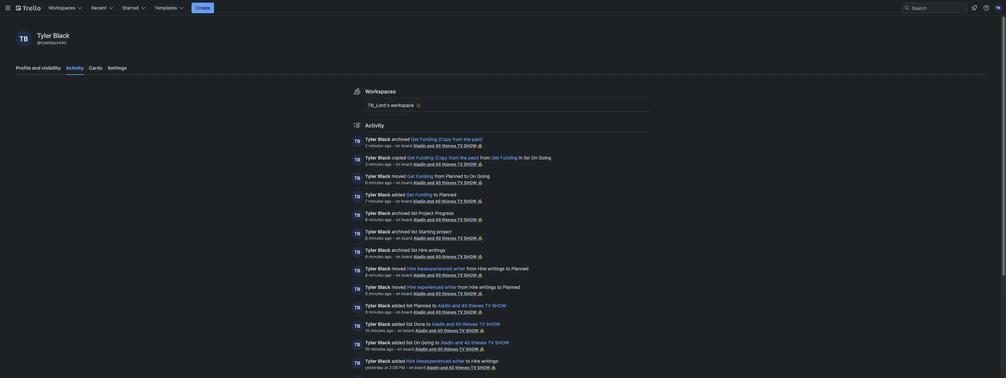 Task type: describe. For each thing, give the bounding box(es) containing it.
aladin down tyler black archived get funding (copy from the past)
[[413, 143, 426, 148]]

9 for moved
[[365, 291, 368, 296]]

open information menu image
[[983, 5, 990, 11]]

in
[[519, 155, 523, 161]]

0 horizontal spatial going
[[421, 340, 434, 346]]

2 minutes ago • on board aladin and 40 thieves tv show
[[365, 143, 477, 148]]

aladin up tyler black added list on going to aladin and 40 thieves tv show
[[432, 321, 445, 327]]

tyler for tyler black archived get funding (copy from the past)
[[365, 136, 377, 142]]

10 minutes ago • on board aladin and 40 thieves tv show for on
[[365, 347, 479, 352]]

tyler black added list done to aladin and 40 thieves tv show
[[365, 321, 500, 327]]

tyler black copied get funding (copy from the past) from get funding in list on going
[[365, 155, 551, 161]]

tyler black (tylerblack440) image for tyler black moved get funding from planned to on going
[[352, 173, 363, 184]]

pm
[[399, 365, 405, 370]]

7
[[365, 199, 368, 204]]

3
[[365, 162, 368, 167]]

9 minutes ago • on board aladin and 40 thieves tv show for moved
[[365, 291, 477, 296]]

8 minutes ago • on board aladin and 40 thieves tv show for project
[[365, 217, 477, 222]]

tyler for tyler black @ tylerblack440
[[37, 32, 52, 39]]

profile
[[16, 65, 31, 71]]

sm image
[[415, 102, 422, 109]]

8 for tyler black archived list project progress
[[365, 217, 368, 222]]

hire inexexperienced writer link for added
[[407, 358, 465, 364]]

yesterday at 2:08 pm link
[[365, 365, 405, 370]]

aladin down experienced
[[414, 291, 426, 296]]

hire experienced writer link
[[407, 284, 457, 290]]

funding for tyler black moved get funding from planned to on going
[[416, 173, 433, 179]]

list right in
[[524, 155, 530, 161]]

7 minutes ago link
[[365, 199, 391, 204]]

tyler black archived list starting project
[[365, 229, 452, 235]]

templates button
[[151, 3, 188, 13]]

aladin down tyler black added get funding to planned
[[413, 199, 426, 204]]

writer for tyler black moved hire experienced writer from hire writings to planned
[[445, 284, 457, 290]]

8 minutes ago • on board aladin and 40 thieves tv show for hire
[[365, 254, 477, 259]]

cards link
[[89, 62, 102, 74]]

get for tyler black archived get funding (copy from the past)
[[411, 136, 419, 142]]

black for tyler black moved get funding from planned to on going
[[378, 173, 391, 179]]

get funding link for from planned to on going
[[407, 173, 433, 179]]

tyler for tyler black moved hire inexexperienced writer from hire writings to planned
[[365, 266, 377, 272]]

black for tyler black moved hire inexexperienced writer from hire writings to planned
[[378, 266, 391, 272]]

profile and visibility
[[16, 65, 61, 71]]

3 minutes ago • on board aladin and 40 thieves tv show
[[365, 162, 477, 167]]

from for tyler black copied get funding (copy from the past) from get funding in list on going
[[449, 155, 459, 161]]

primary element
[[0, 0, 1006, 16]]

workspaces inside popup button
[[49, 5, 75, 11]]

hire inexexperienced writer link for moved
[[407, 266, 466, 272]]

black for tyler black archived list hire writings
[[378, 247, 391, 253]]

8 minutes ago • on board aladin and 40 thieves tv show for starting
[[365, 236, 477, 241]]

list for hire
[[411, 247, 417, 253]]

2
[[365, 143, 368, 148]]

cards
[[89, 65, 102, 71]]

aladin down tyler black moved get funding from planned to on going
[[414, 180, 426, 185]]

2 vertical spatial on
[[414, 340, 420, 346]]

tyler for tyler black added get funding to planned
[[365, 192, 377, 198]]

tylerblack440
[[41, 40, 66, 45]]

activity link
[[66, 62, 84, 75]]

aladin down tyler black archived list hire writings
[[414, 254, 426, 259]]

archived for project
[[392, 210, 410, 216]]

tyler for tyler black copied get funding (copy from the past) from get funding in list on going
[[365, 155, 377, 161]]

6 minutes ago • on board aladin and 40 thieves tv show
[[365, 180, 477, 185]]

1 horizontal spatial workspaces
[[365, 89, 396, 94]]

get left in
[[492, 155, 499, 161]]

starred
[[122, 5, 139, 11]]

aladin up done
[[414, 310, 426, 315]]

settings
[[108, 65, 127, 71]]

9 for added list planned to
[[365, 310, 368, 315]]

black for tyler black added get funding to planned
[[378, 192, 391, 198]]

writings for tyler black moved hire inexexperienced writer from hire writings to planned
[[488, 266, 505, 272]]

2:08
[[389, 365, 398, 370]]

@
[[37, 40, 41, 45]]

10 minutes ago • on board aladin and 40 thieves tv show for done
[[365, 328, 479, 333]]

8 for tyler black archived list hire writings
[[365, 254, 368, 259]]

tyler for tyler black moved hire experienced writer from hire writings to planned
[[365, 284, 377, 290]]

progress
[[435, 210, 454, 216]]

tyler for tyler black moved get funding from planned to on going
[[365, 173, 377, 179]]

moved for get funding
[[392, 173, 406, 179]]

experienced
[[417, 284, 444, 290]]

project
[[437, 229, 452, 235]]

inexexperienced for moved
[[417, 266, 452, 272]]

tyler for tyler black added hire inexexperienced writer to hire writings
[[365, 358, 377, 364]]

9 minutes ago • on board aladin and 40 thieves tv show for added list planned to
[[365, 310, 477, 315]]

0 vertical spatial get funding link
[[492, 155, 518, 161]]

4 8 minutes ago • on board aladin and 40 thieves tv show from the top
[[365, 273, 477, 278]]

writer for tyler black added hire inexexperienced writer to hire writings
[[452, 358, 465, 364]]

the for copied
[[460, 155, 467, 161]]

tyler black (tylerblack440) image for tyler black moved hire experienced writer from hire writings to planned
[[352, 284, 363, 295]]

aladin down done
[[415, 328, 428, 333]]

project
[[419, 210, 434, 216]]

tyler for tyler black added list planned to aladin and 40 thieves tv show
[[365, 303, 377, 309]]

black for tyler black added list on going to aladin and 40 thieves tv show
[[378, 340, 391, 346]]

black for tyler black archived list project progress
[[378, 210, 391, 216]]

8 for tyler black archived list starting project
[[365, 236, 368, 241]]

0 vertical spatial on
[[531, 155, 538, 161]]

copied
[[392, 155, 406, 161]]

search image
[[905, 5, 910, 11]]

aladin up the tyler black added hire inexexperienced writer to hire writings
[[415, 347, 428, 352]]

tyler black archived list hire writings
[[365, 247, 445, 253]]

get funding link for to planned
[[407, 192, 433, 198]]

workspaces button
[[45, 3, 86, 13]]

writings for tyler black added hire inexexperienced writer to hire writings
[[481, 358, 498, 364]]

back to home image
[[16, 3, 41, 13]]

done
[[414, 321, 425, 327]]

added for done
[[392, 321, 405, 327]]

tyler black (tylerblack440) image for tyler black moved hire inexexperienced writer from hire writings to planned
[[352, 266, 363, 276]]

past) for tyler black copied get funding (copy from the past) from get funding in list on going
[[468, 155, 479, 161]]



Task type: locate. For each thing, give the bounding box(es) containing it.
tyler for tyler black added list done to aladin and 40 thieves tv show
[[365, 321, 377, 327]]

templates
[[155, 5, 177, 11]]

all members of the workspace can see and edit this board. image for tyler black archived get funding (copy from the past)
[[477, 143, 483, 149]]

1 vertical spatial 9 minutes ago • on board aladin and 40 thieves tv show
[[365, 310, 477, 315]]

list for on
[[407, 340, 413, 346]]

workspaces up tyler black @ tylerblack440
[[49, 5, 75, 11]]

tyler black added list planned to aladin and 40 thieves tv show
[[365, 303, 506, 309]]

tyler black moved hire experienced writer from hire writings to planned
[[365, 284, 520, 290]]

3 added from the top
[[392, 321, 405, 327]]

2 8 from the top
[[365, 236, 368, 241]]

2 archived from the top
[[392, 210, 410, 216]]

settings link
[[108, 62, 127, 74]]

list left starting
[[411, 229, 417, 235]]

list up the tyler black added hire inexexperienced writer to hire writings
[[407, 340, 413, 346]]

tyler black @ tylerblack440
[[37, 32, 69, 45]]

2 horizontal spatial on
[[531, 155, 538, 161]]

Search field
[[910, 3, 968, 13]]

(copy up 'tyler black copied get funding (copy from the past) from get funding in list on going'
[[439, 136, 451, 142]]

funding up the 6 minutes ago • on board aladin and 40 thieves tv show
[[416, 173, 433, 179]]

1 archived from the top
[[392, 136, 410, 142]]

tyler black added list on going to aladin and 40 thieves tv show
[[365, 340, 509, 346]]

1 10 from the top
[[365, 328, 370, 333]]

0 vertical spatial activity
[[66, 65, 84, 71]]

minutes
[[369, 143, 384, 148], [369, 162, 384, 167], [369, 180, 384, 185], [369, 199, 383, 204], [369, 217, 384, 222], [369, 236, 384, 241], [369, 254, 384, 259], [369, 273, 384, 278], [369, 291, 384, 296], [369, 310, 384, 315], [371, 328, 386, 333], [371, 347, 386, 352]]

hire inexexperienced writer link up "yesterday at 2:08 pm • on board aladin and 40 thieves tv show"
[[407, 358, 465, 364]]

going up the tyler black added hire inexexperienced writer to hire writings
[[421, 340, 434, 346]]

aladin up tyler black moved get funding from planned to on going
[[414, 162, 426, 167]]

recent button
[[87, 3, 117, 13]]

8 minutes ago link
[[365, 273, 392, 278]]

2 vertical spatial going
[[421, 340, 434, 346]]

create button
[[192, 3, 214, 13]]

black for tyler black added list planned to aladin and 40 thieves tv show
[[378, 303, 391, 309]]

funding up 3 minutes ago • on board aladin and 40 thieves tv show
[[416, 155, 434, 161]]

going right in
[[539, 155, 551, 161]]

added for funding
[[392, 192, 405, 198]]

archived for funding
[[392, 136, 410, 142]]

get for tyler black moved get funding from planned to on going
[[407, 173, 415, 179]]

on right in
[[531, 155, 538, 161]]

2 added from the top
[[392, 303, 405, 309]]

moved down copied
[[392, 173, 406, 179]]

planned
[[446, 173, 463, 179], [439, 192, 457, 198], [512, 266, 529, 272], [503, 284, 520, 290], [414, 303, 431, 309]]

all members of the workspace can see and edit this board. image
[[477, 161, 483, 168], [477, 180, 484, 186], [477, 217, 484, 223], [477, 235, 484, 242], [477, 272, 484, 279], [477, 291, 484, 297], [477, 309, 484, 316], [479, 328, 485, 334], [479, 346, 485, 353]]

4 archived from the top
[[392, 247, 410, 253]]

aladin down tyler black added list done to aladin and 40 thieves tv show
[[441, 340, 454, 346]]

tb_lord's
[[368, 102, 390, 108]]

list down tyler black archived list starting project
[[411, 247, 417, 253]]

8
[[365, 217, 368, 222], [365, 236, 368, 241], [365, 254, 368, 259], [365, 273, 368, 278]]

list for starting
[[411, 229, 417, 235]]

board
[[402, 143, 412, 148], [402, 162, 412, 167], [402, 180, 412, 185], [401, 199, 412, 204], [402, 217, 412, 222], [402, 236, 412, 241], [402, 254, 412, 259], [402, 273, 412, 278], [402, 291, 412, 296], [402, 310, 412, 315], [403, 328, 414, 333], [403, 347, 414, 352], [415, 365, 426, 370]]

from for tyler black moved hire experienced writer from hire writings to planned
[[458, 284, 468, 290]]

4 added from the top
[[392, 340, 405, 346]]

list
[[524, 155, 530, 161], [411, 210, 417, 216], [411, 229, 417, 235], [411, 247, 417, 253], [407, 303, 413, 309], [407, 321, 413, 327], [407, 340, 413, 346]]

workspaces up tb_lord's
[[365, 89, 396, 94]]

1 moved from the top
[[392, 173, 406, 179]]

2 vertical spatial get funding link
[[407, 192, 433, 198]]

hire
[[419, 247, 427, 253], [407, 266, 416, 272], [478, 266, 487, 272], [407, 284, 416, 290], [469, 284, 478, 290], [407, 358, 415, 364], [471, 358, 480, 364]]

9
[[365, 291, 368, 296], [365, 310, 368, 315]]

aladin down starting
[[414, 236, 426, 241]]

1 8 from the top
[[365, 217, 368, 222]]

aladin up experienced
[[414, 273, 426, 278]]

list for done
[[407, 321, 413, 327]]

starred button
[[118, 3, 149, 13]]

inexexperienced for added
[[416, 358, 451, 364]]

show
[[464, 143, 477, 148], [464, 162, 477, 167], [464, 180, 477, 185], [464, 199, 477, 204], [464, 217, 477, 222], [464, 236, 477, 241], [464, 254, 477, 259], [464, 273, 477, 278], [464, 291, 477, 296], [492, 303, 506, 309], [464, 310, 477, 315], [486, 321, 500, 327], [466, 328, 479, 333], [495, 340, 509, 346], [466, 347, 479, 352], [477, 365, 490, 370]]

tyler black moved hire inexexperienced writer from hire writings to planned
[[365, 266, 529, 272]]

8 minutes ago • on board aladin and 40 thieves tv show up experienced
[[365, 273, 477, 278]]

2 vertical spatial moved
[[392, 284, 406, 290]]

tv
[[457, 143, 463, 148], [458, 162, 463, 167], [458, 180, 463, 185], [457, 199, 463, 204], [458, 217, 463, 222], [458, 236, 463, 241], [458, 254, 463, 259], [458, 273, 463, 278], [458, 291, 463, 296], [485, 303, 491, 309], [458, 310, 463, 315], [479, 321, 485, 327], [459, 328, 465, 333], [488, 340, 494, 346], [459, 347, 465, 352], [471, 365, 476, 370]]

funding for tyler black copied get funding (copy from the past) from get funding in list on going
[[416, 155, 434, 161]]

0 vertical spatial past)
[[472, 136, 483, 142]]

0 horizontal spatial workspaces
[[49, 5, 75, 11]]

added for inexexperienced
[[392, 358, 405, 364]]

aladin down project
[[414, 217, 426, 222]]

on
[[396, 143, 400, 148], [396, 162, 400, 167], [396, 180, 401, 185], [396, 199, 400, 204], [396, 217, 401, 222], [396, 236, 401, 241], [396, 254, 401, 259], [396, 273, 401, 278], [396, 291, 401, 296], [396, 310, 401, 315], [398, 328, 402, 333], [398, 347, 402, 352], [409, 365, 414, 370]]

(copy up 3 minutes ago • on board aladin and 40 thieves tv show
[[435, 155, 448, 161]]

5 added from the top
[[392, 358, 405, 364]]

0 vertical spatial writer
[[453, 266, 466, 272]]

hire inexexperienced writer link up hire experienced writer "link"
[[407, 266, 466, 272]]

all members of the workspace can see and edit this board. image
[[477, 143, 483, 149], [477, 198, 483, 205], [477, 254, 484, 260], [490, 365, 497, 371]]

1 vertical spatial inexexperienced
[[416, 358, 451, 364]]

black for tyler black added hire inexexperienced writer to hire writings
[[378, 358, 391, 364]]

writer for tyler black moved hire inexexperienced writer from hire writings to planned
[[453, 266, 466, 272]]

2 moved from the top
[[392, 266, 406, 272]]

1 8 minutes ago • on board aladin and 40 thieves tv show from the top
[[365, 217, 477, 222]]

profile and visibility link
[[16, 62, 61, 74]]

added
[[392, 192, 405, 198], [392, 303, 405, 309], [392, 321, 405, 327], [392, 340, 405, 346], [392, 358, 405, 364]]

0 vertical spatial get funding (copy from the past) link
[[411, 136, 483, 142]]

1 9 from the top
[[365, 291, 368, 296]]

inexexperienced up "yesterday at 2:08 pm • on board aladin and 40 thieves tv show"
[[416, 358, 451, 364]]

1 horizontal spatial activity
[[365, 123, 384, 129]]

tyler black moved get funding from planned to on going
[[365, 173, 490, 179]]

all members of the workspace can see and edit this board. image for to planned
[[477, 198, 483, 205]]

writings for tyler black moved hire experienced writer from hire writings to planned
[[479, 284, 496, 290]]

black for tyler black @ tylerblack440
[[53, 32, 69, 39]]

hire inexexperienced writer link
[[407, 266, 466, 272], [407, 358, 465, 364]]

tyler black (tylerblack440) image
[[16, 31, 32, 47], [352, 136, 363, 147], [352, 155, 363, 165], [352, 192, 363, 202], [352, 210, 363, 221], [352, 229, 363, 239], [352, 247, 363, 258], [352, 321, 363, 332], [352, 340, 363, 350], [352, 358, 363, 369]]

10 for tyler black added list on going to aladin and 40 thieves tv show
[[365, 347, 370, 352]]

get up the 6 minutes ago • on board aladin and 40 thieves tv show
[[407, 173, 415, 179]]

get up the 2 minutes ago • on board aladin and 40 thieves tv show
[[411, 136, 419, 142]]

black for tyler black added list done to aladin and 40 thieves tv show
[[378, 321, 391, 327]]

at
[[385, 365, 388, 370]]

ago
[[385, 143, 392, 148], [385, 162, 392, 167], [385, 180, 392, 185], [385, 199, 391, 204], [385, 217, 392, 222], [385, 236, 392, 241], [385, 254, 392, 259], [385, 273, 392, 278], [385, 291, 392, 296], [385, 310, 392, 315], [387, 328, 394, 333], [387, 347, 394, 352]]

0 vertical spatial (copy
[[439, 136, 451, 142]]

9 minutes ago • on board aladin and 40 thieves tv show down experienced
[[365, 291, 477, 296]]

starting
[[419, 229, 436, 235]]

yesterday at 2:08 pm • on board aladin and 40 thieves tv show
[[365, 365, 490, 370]]

archived down tyler black archived list starting project
[[392, 247, 410, 253]]

2 minutes ago link
[[365, 143, 392, 148]]

black inside tyler black @ tylerblack440
[[53, 32, 69, 39]]

black for tyler black moved hire experienced writer from hire writings to planned
[[378, 284, 391, 290]]

on
[[531, 155, 538, 161], [470, 173, 476, 179], [414, 340, 420, 346]]

1 vertical spatial 10 minutes ago • on board aladin and 40 thieves tv show
[[365, 347, 479, 352]]

2 10 from the top
[[365, 347, 370, 352]]

1 vertical spatial on
[[470, 173, 476, 179]]

8 minutes ago • on board aladin and 40 thieves tv show down project
[[365, 217, 477, 222]]

1 vertical spatial going
[[477, 173, 490, 179]]

archived
[[392, 136, 410, 142], [392, 210, 410, 216], [392, 229, 410, 235], [392, 247, 410, 253]]

0 vertical spatial going
[[539, 155, 551, 161]]

inexexperienced up hire experienced writer "link"
[[417, 266, 452, 272]]

black
[[53, 32, 69, 39], [378, 136, 391, 142], [378, 155, 391, 161], [378, 173, 391, 179], [378, 192, 391, 198], [378, 210, 391, 216], [378, 229, 391, 235], [378, 247, 391, 253], [378, 266, 391, 272], [378, 284, 391, 290], [378, 303, 391, 309], [378, 321, 391, 327], [378, 340, 391, 346], [378, 358, 391, 364]]

0 vertical spatial hire inexexperienced writer link
[[407, 266, 466, 272]]

8 minutes ago • on board aladin and 40 thieves tv show down starting
[[365, 236, 477, 241]]

tyler black (tylerblack440) image
[[994, 4, 1002, 12], [352, 173, 363, 184], [352, 266, 363, 276], [352, 284, 363, 295], [352, 303, 363, 313]]

9 minutes ago link
[[365, 291, 392, 296]]

3 8 from the top
[[365, 254, 368, 259]]

create
[[196, 5, 210, 11]]

workspace
[[391, 102, 414, 108]]

tyler for tyler black archived list starting project
[[365, 229, 377, 235]]

1 vertical spatial 10
[[365, 347, 370, 352]]

moved left experienced
[[392, 284, 406, 290]]

workspaces
[[49, 5, 75, 11], [365, 89, 396, 94]]

added for planned
[[392, 303, 405, 309]]

get funding link
[[492, 155, 518, 161], [407, 173, 433, 179], [407, 192, 433, 198]]

funding up 7 minutes ago • on board aladin and 40 thieves tv show
[[415, 192, 433, 198]]

archived for starting
[[392, 229, 410, 235]]

3 moved from the top
[[392, 284, 406, 290]]

on down done
[[414, 340, 420, 346]]

10
[[365, 328, 370, 333], [365, 347, 370, 352]]

going
[[539, 155, 551, 161], [477, 173, 490, 179], [421, 340, 434, 346]]

tyler inside tyler black @ tylerblack440
[[37, 32, 52, 39]]

tyler for tyler black archived list project progress
[[365, 210, 377, 216]]

10 minutes ago • on board aladin and 40 thieves tv show up the tyler black added hire inexexperienced writer to hire writings
[[365, 347, 479, 352]]

funding up the 2 minutes ago • on board aladin and 40 thieves tv show
[[420, 136, 437, 142]]

writings
[[429, 247, 445, 253], [488, 266, 505, 272], [479, 284, 496, 290], [481, 358, 498, 364]]

moved for hire experienced writer
[[392, 284, 406, 290]]

tb_lord's workspace
[[368, 102, 414, 108]]

get funding (copy from the past) link for archived
[[411, 136, 483, 142]]

from for tyler black moved hire inexexperienced writer from hire writings to planned
[[467, 266, 477, 272]]

(copy for archived
[[439, 136, 451, 142]]

10 minutes ago • on board aladin and 40 thieves tv show
[[365, 328, 479, 333], [365, 347, 479, 352]]

writer
[[453, 266, 466, 272], [445, 284, 457, 290], [452, 358, 465, 364]]

funding for tyler black archived get funding (copy from the past)
[[420, 136, 437, 142]]

0 horizontal spatial activity
[[66, 65, 84, 71]]

2 10 minutes ago • on board aladin and 40 thieves tv show from the top
[[365, 347, 479, 352]]

get for tyler black added get funding to planned
[[407, 192, 414, 198]]

1 vertical spatial workspaces
[[365, 89, 396, 94]]

from for tyler black archived get funding (copy from the past)
[[453, 136, 463, 142]]

•
[[393, 143, 395, 148], [393, 162, 395, 167], [393, 180, 395, 185], [393, 199, 394, 204], [393, 217, 395, 222], [393, 236, 395, 241], [393, 254, 395, 259], [393, 273, 395, 278], [393, 291, 395, 296], [393, 310, 395, 315], [395, 328, 397, 333], [395, 347, 397, 352], [406, 365, 408, 370]]

3 minutes ago link
[[365, 162, 392, 167]]

moved for hire inexexperienced writer
[[392, 266, 406, 272]]

writer down tyler black added list on going to aladin and 40 thieves tv show
[[452, 358, 465, 364]]

on down 'tyler black copied get funding (copy from the past) from get funding in list on going'
[[470, 173, 476, 179]]

black for tyler black copied get funding (copy from the past) from get funding in list on going
[[378, 155, 391, 161]]

aladin down the tyler black moved hire experienced writer from hire writings to planned at bottom
[[438, 303, 451, 309]]

(copy
[[439, 136, 451, 142], [435, 155, 448, 161]]

get funding (copy from the past) link for copied
[[408, 155, 479, 161]]

3 8 minutes ago • on board aladin and 40 thieves tv show from the top
[[365, 254, 477, 259]]

2 9 minutes ago • on board aladin and 40 thieves tv show from the top
[[365, 310, 477, 315]]

1 vertical spatial hire inexexperienced writer link
[[407, 358, 465, 364]]

archived up tyler black archived list starting project
[[392, 210, 410, 216]]

0 vertical spatial 9 minutes ago • on board aladin and 40 thieves tv show
[[365, 291, 477, 296]]

black for tyler black archived list starting project
[[378, 229, 391, 235]]

tyler black added hire inexexperienced writer to hire writings
[[365, 358, 498, 364]]

all members of the workspace can see and edit this board. image for to hire writings
[[490, 365, 497, 371]]

8 minutes ago • on board aladin and 40 thieves tv show
[[365, 217, 477, 222], [365, 236, 477, 241], [365, 254, 477, 259], [365, 273, 477, 278]]

past)
[[472, 136, 483, 142], [468, 155, 479, 161]]

visibility
[[42, 65, 61, 71]]

activity
[[66, 65, 84, 71], [365, 123, 384, 129]]

1 vertical spatial the
[[460, 155, 467, 161]]

1 vertical spatial activity
[[365, 123, 384, 129]]

funding
[[420, 136, 437, 142], [416, 155, 434, 161], [500, 155, 518, 161], [416, 173, 433, 179], [415, 192, 433, 198]]

2 9 from the top
[[365, 310, 368, 315]]

list down hire experienced writer "link"
[[407, 303, 413, 309]]

9 down 9 minutes ago link
[[365, 310, 368, 315]]

thieves
[[442, 143, 456, 148], [442, 162, 457, 167], [442, 180, 457, 185], [442, 199, 456, 204], [442, 217, 457, 222], [442, 236, 457, 241], [442, 254, 457, 259], [442, 273, 457, 278], [442, 291, 457, 296], [469, 303, 484, 309], [442, 310, 457, 315], [463, 321, 478, 327], [444, 328, 458, 333], [471, 340, 487, 346], [444, 347, 458, 352], [455, 365, 470, 370]]

3 archived from the top
[[392, 229, 410, 235]]

get funding (copy from the past) link
[[411, 136, 483, 142], [408, 155, 479, 161]]

inexexperienced
[[417, 266, 452, 272], [416, 358, 451, 364]]

writer down tyler black moved hire inexexperienced writer from hire writings to planned on the bottom of the page
[[445, 284, 457, 290]]

1 vertical spatial get funding link
[[407, 173, 433, 179]]

yesterday
[[365, 365, 383, 370]]

1 vertical spatial past)
[[468, 155, 479, 161]]

funding for tyler black added get funding to planned
[[415, 192, 433, 198]]

tyler black added get funding to planned
[[365, 192, 457, 198]]

1 added from the top
[[392, 192, 405, 198]]

6 minutes ago link
[[365, 180, 392, 185]]

1 horizontal spatial going
[[477, 173, 490, 179]]

the for archived
[[464, 136, 471, 142]]

archived up copied
[[392, 136, 410, 142]]

0 vertical spatial 10
[[365, 328, 370, 333]]

1 vertical spatial moved
[[392, 266, 406, 272]]

get up 3 minutes ago • on board aladin and 40 thieves tv show
[[408, 155, 415, 161]]

get up 7 minutes ago • on board aladin and 40 thieves tv show
[[407, 192, 414, 198]]

9 minutes ago • on board aladin and 40 thieves tv show up done
[[365, 310, 477, 315]]

moved down tyler black archived list hire writings
[[392, 266, 406, 272]]

past) for tyler black archived get funding (copy from the past)
[[472, 136, 483, 142]]

1 vertical spatial 9
[[365, 310, 368, 315]]

writer up the tyler black moved hire experienced writer from hire writings to planned at bottom
[[453, 266, 466, 272]]

get for tyler black copied get funding (copy from the past) from get funding in list on going
[[408, 155, 415, 161]]

2 8 minutes ago • on board aladin and 40 thieves tv show from the top
[[365, 236, 477, 241]]

recent
[[91, 5, 106, 11]]

0 horizontal spatial on
[[414, 340, 420, 346]]

0 vertical spatial the
[[464, 136, 471, 142]]

to
[[464, 173, 469, 179], [434, 192, 438, 198], [506, 266, 510, 272], [498, 284, 502, 290], [432, 303, 437, 309], [426, 321, 431, 327], [435, 340, 439, 346], [466, 358, 470, 364]]

tyler black archived list project progress
[[365, 210, 454, 216]]

black for tyler black archived get funding (copy from the past)
[[378, 136, 391, 142]]

10 minutes ago • on board aladin and 40 thieves tv show down done
[[365, 328, 479, 333]]

list left project
[[411, 210, 417, 216]]

tyler for tyler black archived list hire writings
[[365, 247, 377, 253]]

8 minutes ago • on board aladin and 40 thieves tv show down tyler black archived list hire writings
[[365, 254, 477, 259]]

get funding link up 7 minutes ago • on board aladin and 40 thieves tv show
[[407, 192, 433, 198]]

list for project
[[411, 210, 417, 216]]

going down 'tyler black copied get funding (copy from the past) from get funding in list on going'
[[477, 173, 490, 179]]

activity up 2 minutes ago 'link'
[[365, 123, 384, 129]]

(copy for copied
[[435, 155, 448, 161]]

0 vertical spatial inexexperienced
[[417, 266, 452, 272]]

7 minutes ago • on board aladin and 40 thieves tv show
[[365, 199, 477, 204]]

0 vertical spatial 9
[[365, 291, 368, 296]]

get funding link up the 6 minutes ago • on board aladin and 40 thieves tv show
[[407, 173, 433, 179]]

get funding link left in
[[492, 155, 518, 161]]

2 vertical spatial writer
[[452, 358, 465, 364]]

tyler for tyler black added list on going to aladin and 40 thieves tv show
[[365, 340, 377, 346]]

tb_lord's workspace link
[[365, 100, 649, 111]]

1 vertical spatial get funding (copy from the past) link
[[408, 155, 479, 161]]

1 9 minutes ago • on board aladin and 40 thieves tv show from the top
[[365, 291, 477, 296]]

0 vertical spatial 10 minutes ago • on board aladin and 40 thieves tv show
[[365, 328, 479, 333]]

0 notifications image
[[971, 4, 979, 12]]

aladin and 40 thieves tv show link
[[413, 143, 477, 148], [414, 162, 477, 167], [414, 180, 477, 185], [413, 199, 477, 204], [414, 217, 477, 222], [414, 236, 477, 241], [414, 254, 477, 259], [414, 273, 477, 278], [414, 291, 477, 296], [438, 303, 506, 309], [414, 310, 477, 315], [432, 321, 500, 327], [415, 328, 479, 333], [441, 340, 509, 346], [415, 347, 479, 352], [427, 365, 490, 370]]

activity left cards
[[66, 65, 84, 71]]

0 vertical spatial workspaces
[[49, 5, 75, 11]]

1 horizontal spatial on
[[470, 173, 476, 179]]

1 vertical spatial writer
[[445, 284, 457, 290]]

aladin
[[413, 143, 426, 148], [414, 162, 426, 167], [414, 180, 426, 185], [413, 199, 426, 204], [414, 217, 426, 222], [414, 236, 426, 241], [414, 254, 426, 259], [414, 273, 426, 278], [414, 291, 426, 296], [438, 303, 451, 309], [414, 310, 426, 315], [432, 321, 445, 327], [415, 328, 428, 333], [441, 340, 454, 346], [415, 347, 428, 352], [427, 365, 439, 370]]

moved
[[392, 173, 406, 179], [392, 266, 406, 272], [392, 284, 406, 290]]

archived up tyler black archived list hire writings
[[392, 229, 410, 235]]

1 vertical spatial (copy
[[435, 155, 448, 161]]

9 down 8 minutes ago link on the left bottom of page
[[365, 291, 368, 296]]

list for planned
[[407, 303, 413, 309]]

list left done
[[407, 321, 413, 327]]

4 8 from the top
[[365, 273, 368, 278]]

1 10 minutes ago • on board aladin and 40 thieves tv show from the top
[[365, 328, 479, 333]]

10 for tyler black added list done to aladin and 40 thieves tv show
[[365, 328, 370, 333]]

40
[[436, 143, 441, 148], [436, 162, 441, 167], [436, 180, 441, 185], [435, 199, 441, 204], [436, 217, 441, 222], [436, 236, 441, 241], [436, 254, 441, 259], [436, 273, 441, 278], [436, 291, 441, 296], [462, 303, 467, 309], [436, 310, 441, 315], [456, 321, 461, 327], [437, 328, 443, 333], [464, 340, 470, 346], [437, 347, 443, 352], [449, 365, 454, 370]]

tyler black archived get funding (copy from the past)
[[365, 136, 483, 142]]

aladin down the tyler black added hire inexexperienced writer to hire writings
[[427, 365, 439, 370]]

get funding (copy from the past) link up 3 minutes ago • on board aladin and 40 thieves tv show
[[408, 155, 479, 161]]

get funding (copy from the past) link up 'tyler black copied get funding (copy from the past) from get funding in list on going'
[[411, 136, 483, 142]]

6
[[365, 180, 368, 185]]

archived for hire
[[392, 247, 410, 253]]

funding left in
[[500, 155, 518, 161]]

2 horizontal spatial going
[[539, 155, 551, 161]]

0 vertical spatial moved
[[392, 173, 406, 179]]

added for on
[[392, 340, 405, 346]]



Task type: vqa. For each thing, say whether or not it's contained in the screenshot.
tab
no



